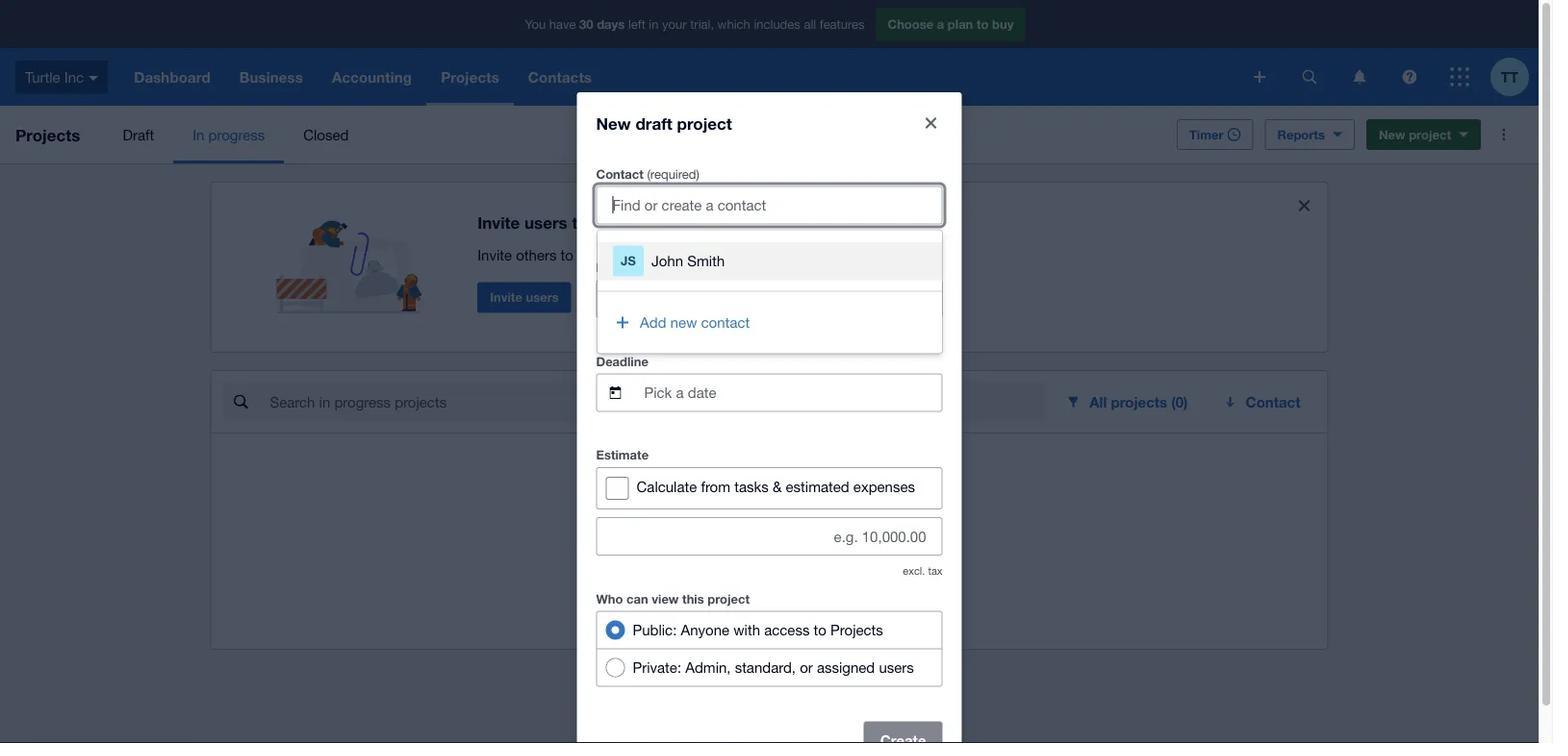 Task type: describe. For each thing, give the bounding box(es) containing it.
svg image inside turtle inc popup button
[[89, 76, 98, 81]]

Find or create a contact field
[[597, 187, 942, 223]]

from inside new draft project dialog
[[701, 478, 730, 495]]

spending
[[885, 572, 944, 588]]

estimate
[[596, 448, 649, 463]]

standard,
[[735, 659, 796, 676]]

have
[[549, 17, 576, 32]]

name
[[642, 260, 676, 275]]

to left use
[[561, 247, 573, 264]]

project
[[596, 260, 639, 275]]

can
[[626, 592, 648, 606]]

close button
[[912, 104, 950, 142]]

new project button
[[1366, 119, 1481, 150]]

1 horizontal spatial svg image
[[1302, 70, 1317, 84]]

tasks,
[[625, 572, 663, 588]]

buy
[[992, 17, 1014, 32]]

calculate from tasks & estimated expenses
[[637, 478, 915, 495]]

timer
[[1189, 127, 1224, 142]]

1 vertical spatial progress
[[792, 519, 861, 538]]

reports
[[1277, 127, 1325, 142]]

js
[[621, 253, 636, 268]]

time
[[704, 572, 732, 588]]

Deadline field
[[642, 375, 942, 411]]

projects for (0)
[[1111, 394, 1167, 411]]

1 vertical spatial in
[[773, 519, 787, 538]]

who
[[596, 592, 623, 606]]

new draft project
[[596, 113, 732, 133]]

their
[[819, 247, 848, 264]]

users for invite users to projects
[[524, 213, 567, 233]]

a for create a new project from the new project button add tasks, enter time and keep track of your spending
[[654, 548, 661, 565]]

no projects in progress
[[678, 519, 861, 538]]

calculate
[[637, 478, 697, 495]]

admin,
[[685, 659, 731, 676]]

project name
[[596, 260, 676, 275]]

in progress link
[[173, 106, 284, 164]]

add new contact button
[[598, 303, 942, 342]]

button
[[890, 548, 932, 565]]

access
[[764, 622, 810, 639]]

keep
[[764, 572, 796, 588]]

invite others to use projects and assign and manage their user roles
[[477, 247, 915, 264]]

no
[[678, 519, 700, 538]]

draft
[[123, 126, 154, 143]]

left
[[628, 17, 645, 32]]

assigned
[[817, 659, 875, 676]]

private:
[[633, 659, 681, 676]]

users for invite users
[[526, 290, 559, 305]]

tt button
[[1490, 48, 1539, 106]]

invite for invite others to use projects and assign and manage their user roles
[[477, 247, 512, 264]]

tt
[[1501, 68, 1519, 86]]

new inside create a new project from the new project button add tasks, enter time and keep track of your spending
[[665, 548, 692, 565]]

projects inside new draft project dialog
[[830, 622, 883, 639]]

30
[[579, 17, 593, 32]]

invite users link
[[477, 283, 571, 313]]

new draft project dialog
[[577, 92, 962, 744]]

0 vertical spatial progress
[[208, 126, 265, 143]]

plan
[[948, 17, 973, 32]]

a for choose a plan to buy
[[937, 17, 944, 32]]

you have 30 days left in your trial, which includes all features
[[525, 17, 865, 32]]

&
[[773, 478, 782, 495]]

all
[[1090, 394, 1107, 411]]

add inside 'button'
[[640, 314, 666, 331]]

contact (required)
[[596, 166, 699, 181]]

turtle inc
[[25, 69, 84, 85]]

add inside create a new project from the new project button add tasks, enter time and keep track of your spending
[[594, 572, 621, 588]]

draft link
[[103, 106, 173, 164]]

group containing john smith
[[598, 230, 942, 353]]

closed
[[303, 126, 349, 143]]

john
[[651, 252, 683, 269]]

create
[[607, 548, 650, 565]]

tt banner
[[0, 0, 1539, 106]]

features
[[820, 17, 865, 32]]

turtle
[[25, 69, 60, 85]]

trial,
[[690, 17, 714, 32]]

e.g. 10,000.00 field
[[597, 518, 942, 555]]

others
[[516, 247, 557, 264]]

create a new project from the new project button add tasks, enter time and keep track of your spending
[[594, 548, 944, 588]]

invite for invite users
[[490, 290, 522, 305]]

private: admin, standard, or assigned users
[[633, 659, 914, 676]]

tasks
[[734, 478, 769, 495]]

group inside new draft project dialog
[[596, 611, 943, 687]]

track
[[800, 572, 832, 588]]

choose a plan to buy
[[888, 17, 1014, 32]]

draft
[[635, 113, 672, 133]]

to inside new draft project dialog
[[814, 622, 826, 639]]

project inside popup button
[[1409, 127, 1451, 142]]



Task type: locate. For each thing, give the bounding box(es) containing it.
svg image
[[1450, 67, 1469, 87], [1353, 70, 1366, 84], [1402, 70, 1417, 84], [1254, 71, 1265, 83]]

contact
[[701, 314, 750, 331]]

projects
[[15, 125, 80, 144], [592, 213, 657, 233], [604, 247, 657, 264], [830, 622, 883, 639]]

invite users
[[490, 290, 559, 305]]

view
[[652, 592, 679, 606]]

in progress
[[193, 126, 265, 143]]

choose
[[888, 17, 934, 32]]

all projects (0) button
[[1053, 383, 1203, 421]]

1 vertical spatial a
[[654, 548, 661, 565]]

new
[[596, 113, 631, 133], [1379, 127, 1405, 142], [802, 548, 833, 566]]

turtle inc button
[[0, 48, 119, 106]]

new left draft
[[596, 113, 631, 133]]

a inside the tt banner
[[937, 17, 944, 32]]

progress right the in
[[208, 126, 265, 143]]

group
[[598, 230, 942, 353], [596, 611, 943, 687]]

(required)
[[647, 166, 699, 181]]

to left buy
[[977, 17, 989, 32]]

progress
[[208, 126, 265, 143], [792, 519, 861, 538]]

0 horizontal spatial your
[[662, 17, 687, 32]]

1 horizontal spatial progress
[[792, 519, 861, 538]]

projects for in
[[705, 519, 769, 538]]

new left contact in the left top of the page
[[670, 314, 697, 331]]

deadline
[[596, 354, 648, 369]]

in inside the tt banner
[[649, 17, 659, 32]]

svg image
[[1302, 70, 1317, 84], [89, 76, 98, 81]]

the
[[778, 548, 798, 565]]

expenses
[[853, 478, 915, 495]]

0 vertical spatial your
[[662, 17, 687, 32]]

1 horizontal spatial new
[[802, 548, 833, 566]]

1 horizontal spatial in
[[773, 519, 787, 538]]

group containing public: anyone with access to projects
[[596, 611, 943, 687]]

1 vertical spatial projects
[[705, 519, 769, 538]]

which
[[717, 17, 750, 32]]

or
[[800, 659, 813, 676]]

and right time
[[736, 572, 760, 588]]

users
[[524, 213, 567, 233], [526, 290, 559, 305], [879, 659, 914, 676]]

1 vertical spatial your
[[852, 572, 881, 588]]

1 horizontal spatial projects
[[1111, 394, 1167, 411]]

users down others
[[526, 290, 559, 305]]

assign
[[689, 247, 731, 264]]

of
[[836, 572, 848, 588]]

invite users to projects
[[477, 213, 657, 233]]

0 horizontal spatial svg image
[[89, 76, 98, 81]]

john smith list box
[[598, 230, 942, 292]]

close image
[[925, 117, 937, 129]]

use
[[577, 247, 600, 264]]

user
[[852, 247, 880, 264]]

new up the enter
[[665, 548, 692, 565]]

1 vertical spatial new
[[665, 548, 692, 565]]

1 horizontal spatial contact
[[1246, 394, 1300, 411]]

from left the on the right
[[745, 548, 774, 565]]

a up tasks,
[[654, 548, 661, 565]]

Search in progress projects search field
[[268, 384, 1045, 420]]

new inside dialog
[[596, 113, 631, 133]]

new up track
[[802, 548, 833, 566]]

contact right (0) at the right bottom of the page
[[1246, 394, 1300, 411]]

users up others
[[524, 213, 567, 233]]

0 vertical spatial from
[[701, 478, 730, 495]]

roles
[[884, 247, 915, 264]]

0 horizontal spatial contact
[[596, 166, 644, 181]]

new project
[[1379, 127, 1451, 142]]

add up deadline
[[640, 314, 666, 331]]

in right left on the top left of the page
[[649, 17, 659, 32]]

from left tasks
[[701, 478, 730, 495]]

0 vertical spatial add
[[640, 314, 666, 331]]

who can view this project
[[596, 592, 750, 606]]

contact left the (required)
[[596, 166, 644, 181]]

includes
[[754, 17, 800, 32]]

contact inside popup button
[[1246, 394, 1300, 411]]

0 vertical spatial invite
[[477, 213, 520, 233]]

1 horizontal spatial from
[[745, 548, 774, 565]]

0 vertical spatial contact
[[596, 166, 644, 181]]

contact inside new draft project dialog
[[596, 166, 644, 181]]

and
[[661, 247, 685, 264], [735, 247, 760, 264], [736, 572, 760, 588]]

to up use
[[572, 213, 588, 233]]

projects inside 'popup button'
[[1111, 394, 1167, 411]]

john smith
[[651, 252, 725, 269]]

users right assigned
[[879, 659, 914, 676]]

1 vertical spatial users
[[526, 290, 559, 305]]

excl. tax
[[903, 565, 943, 578]]

1 vertical spatial contact
[[1246, 394, 1300, 411]]

(0)
[[1171, 394, 1188, 411]]

0 vertical spatial group
[[598, 230, 942, 353]]

0 horizontal spatial a
[[654, 548, 661, 565]]

a inside create a new project from the new project button add tasks, enter time and keep track of your spending
[[654, 548, 661, 565]]

from inside create a new project from the new project button add tasks, enter time and keep track of your spending
[[745, 548, 774, 565]]

1 vertical spatial add
[[594, 572, 621, 588]]

tax
[[928, 565, 943, 578]]

your left trial,
[[662, 17, 687, 32]]

public:
[[633, 622, 677, 639]]

all
[[804, 17, 816, 32]]

0 horizontal spatial in
[[649, 17, 659, 32]]

reports button
[[1265, 119, 1355, 150]]

excl.
[[903, 565, 925, 578]]

contact for contact (required)
[[596, 166, 644, 181]]

projects
[[1111, 394, 1167, 411], [705, 519, 769, 538]]

svg image right inc
[[89, 76, 98, 81]]

invite up others
[[477, 213, 520, 233]]

0 vertical spatial users
[[524, 213, 567, 233]]

invite left others
[[477, 247, 512, 264]]

closed link
[[284, 106, 368, 164]]

progress down estimated
[[792, 519, 861, 538]]

new for new draft project
[[596, 113, 631, 133]]

1 horizontal spatial a
[[937, 17, 944, 32]]

new inside popup button
[[1379, 127, 1405, 142]]

0 horizontal spatial add
[[594, 572, 621, 588]]

public: anyone with access to projects
[[633, 622, 883, 639]]

0 vertical spatial projects
[[1111, 394, 1167, 411]]

and left the smith at the left of the page
[[661, 247, 685, 264]]

1 horizontal spatial your
[[852, 572, 881, 588]]

0 horizontal spatial from
[[701, 478, 730, 495]]

0 horizontal spatial projects
[[705, 519, 769, 538]]

invite for invite users to projects
[[477, 213, 520, 233]]

1 vertical spatial invite
[[477, 247, 512, 264]]

add new contact
[[640, 314, 750, 331]]

users inside new draft project dialog
[[879, 659, 914, 676]]

new right reports popup button in the right top of the page
[[1379, 127, 1405, 142]]

contact button
[[1211, 383, 1316, 421]]

smith
[[687, 252, 725, 269]]

to inside the tt banner
[[977, 17, 989, 32]]

contact for contact
[[1246, 394, 1300, 411]]

new for new project
[[1379, 127, 1405, 142]]

Project name field
[[597, 281, 942, 317]]

0 vertical spatial a
[[937, 17, 944, 32]]

0 vertical spatial in
[[649, 17, 659, 32]]

2 vertical spatial invite
[[490, 290, 522, 305]]

a left plan
[[937, 17, 944, 32]]

you
[[525, 17, 546, 32]]

all projects (0)
[[1090, 394, 1188, 411]]

1 horizontal spatial add
[[640, 314, 666, 331]]

0 horizontal spatial progress
[[208, 126, 265, 143]]

estimated
[[786, 478, 849, 495]]

svg image up reports popup button in the right top of the page
[[1302, 70, 1317, 84]]

your inside create a new project from the new project button add tasks, enter time and keep track of your spending
[[852, 572, 881, 588]]

projects left (0) at the right bottom of the page
[[1111, 394, 1167, 411]]

from
[[701, 478, 730, 495], [745, 548, 774, 565]]

new inside 'button'
[[670, 314, 697, 331]]

0 vertical spatial new
[[670, 314, 697, 331]]

navigation
[[119, 48, 1240, 106]]

add up who
[[594, 572, 621, 588]]

2 horizontal spatial new
[[1379, 127, 1405, 142]]

and inside create a new project from the new project button add tasks, enter time and keep track of your spending
[[736, 572, 760, 588]]

timer button
[[1177, 119, 1253, 150]]

invite down others
[[490, 290, 522, 305]]

add
[[640, 314, 666, 331], [594, 572, 621, 588]]

your right of at the right bottom
[[852, 572, 881, 588]]

and right assign
[[735, 247, 760, 264]]

days
[[597, 17, 625, 32]]

project
[[677, 113, 732, 133], [1409, 127, 1451, 142], [696, 548, 741, 565], [837, 548, 886, 566], [708, 592, 750, 606]]

in
[[193, 126, 204, 143]]

1 vertical spatial from
[[745, 548, 774, 565]]

to right access
[[814, 622, 826, 639]]

0 horizontal spatial new
[[596, 113, 631, 133]]

new
[[670, 314, 697, 331], [665, 548, 692, 565]]

your
[[662, 17, 687, 32], [852, 572, 881, 588]]

1 vertical spatial group
[[596, 611, 943, 687]]

navigation inside the tt banner
[[119, 48, 1240, 106]]

invite users to projects image
[[277, 198, 431, 314]]

new inside create a new project from the new project button add tasks, enter time and keep track of your spending
[[802, 548, 833, 566]]

enter
[[667, 572, 700, 588]]

anyone
[[681, 622, 729, 639]]

your inside the tt banner
[[662, 17, 687, 32]]

in up the on the right
[[773, 519, 787, 538]]

with
[[733, 622, 760, 639]]

to
[[977, 17, 989, 32], [572, 213, 588, 233], [561, 247, 573, 264], [814, 622, 826, 639]]

manage
[[764, 247, 815, 264]]

2 vertical spatial users
[[879, 659, 914, 676]]

projects down tasks
[[705, 519, 769, 538]]

invite
[[477, 213, 520, 233], [477, 247, 512, 264], [490, 290, 522, 305]]

contact
[[596, 166, 644, 181], [1246, 394, 1300, 411]]

in
[[649, 17, 659, 32], [773, 519, 787, 538]]



Task type: vqa. For each thing, say whether or not it's contained in the screenshot.
free
no



